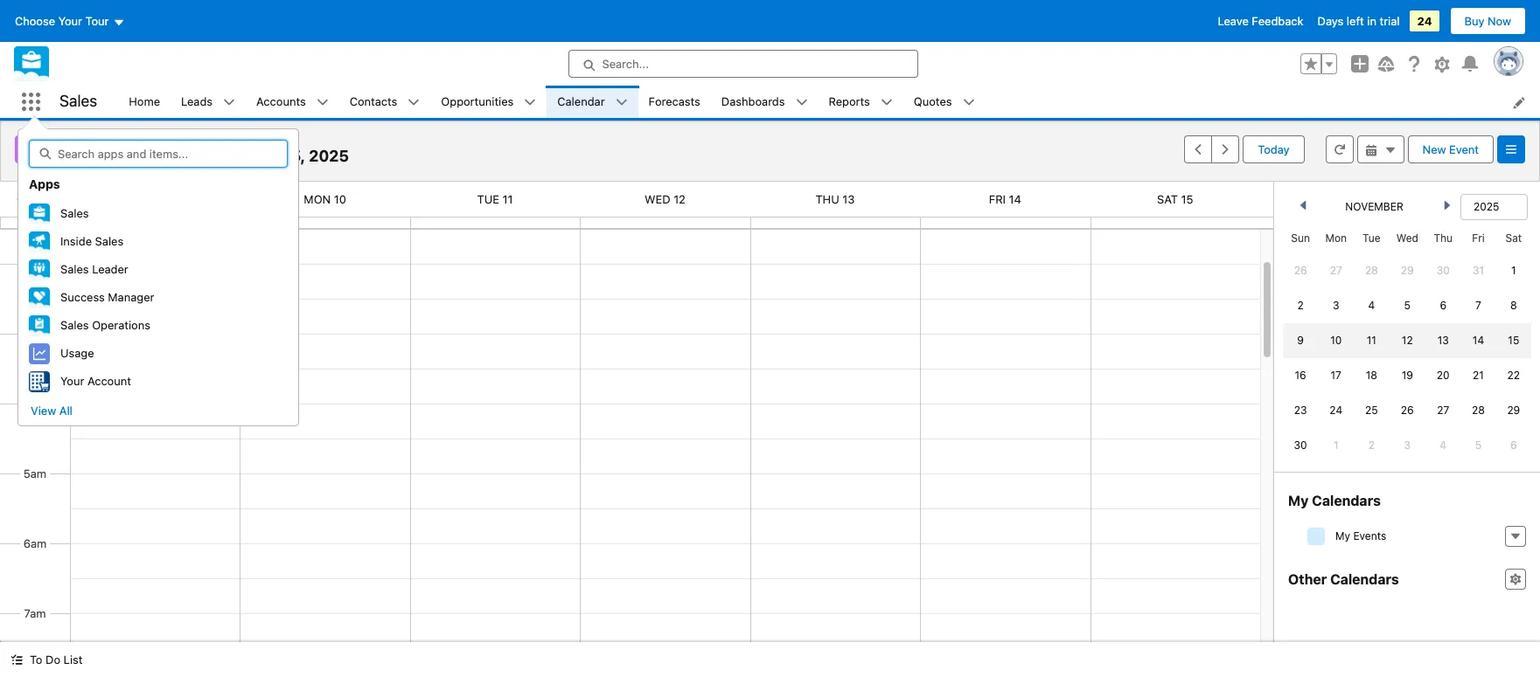 Task type: locate. For each thing, give the bounding box(es) containing it.
8
[[1511, 299, 1517, 312]]

calendars down my events
[[1330, 572, 1399, 588]]

9,
[[135, 147, 149, 165]]

gmt −8
[[17, 193, 53, 205]]

inside sales
[[60, 235, 124, 249]]

contacts list item
[[339, 86, 431, 118]]

0 vertical spatial 1
[[1511, 264, 1516, 277]]

0 vertical spatial calendars
[[1312, 493, 1381, 509]]

sat 15
[[1157, 192, 1193, 206]]

view all
[[31, 404, 72, 418]]

text default image left new
[[1365, 144, 1377, 156]]

0 horizontal spatial wed
[[645, 192, 671, 206]]

1 horizontal spatial 13
[[1438, 334, 1449, 347]]

28
[[1365, 264, 1378, 277], [1472, 404, 1485, 417]]

leads
[[181, 94, 213, 108]]

0 horizontal spatial fri
[[989, 192, 1006, 206]]

1 horizontal spatial tue
[[1363, 232, 1381, 245]]

other
[[1288, 572, 1327, 588]]

0 vertical spatial 10
[[334, 192, 346, 206]]

hide items image
[[1308, 528, 1325, 546]]

fri 14 button
[[989, 192, 1021, 206]]

1 vertical spatial your
[[60, 375, 84, 389]]

0 horizontal spatial 29
[[1401, 264, 1414, 277]]

1 vertical spatial my
[[1336, 530, 1351, 543]]

0 vertical spatial calendar
[[557, 94, 605, 108]]

tue 11
[[477, 192, 513, 206]]

apps
[[29, 177, 60, 192]]

0 horizontal spatial group
[[1185, 136, 1240, 164]]

sat for sat
[[1506, 232, 1522, 245]]

0 vertical spatial my
[[1288, 493, 1309, 509]]

sales leader
[[60, 263, 128, 277]]

my for my calendars
[[1288, 493, 1309, 509]]

10 up 17
[[1331, 334, 1342, 347]]

0 vertical spatial wed
[[645, 192, 671, 206]]

0 horizontal spatial sat
[[1157, 192, 1178, 206]]

1 horizontal spatial 10
[[1331, 334, 1342, 347]]

1 horizontal spatial 28
[[1472, 404, 1485, 417]]

list
[[64, 653, 83, 667]]

calendar inside calendar link
[[557, 94, 605, 108]]

1 vertical spatial calendars
[[1330, 572, 1399, 588]]

1 vertical spatial 13
[[1438, 334, 1449, 347]]

calendar up apps
[[53, 134, 101, 148]]

wed 12
[[645, 192, 686, 206]]

0 vertical spatial your
[[58, 14, 82, 28]]

1 horizontal spatial 2
[[1369, 439, 1375, 452]]

30 down "23"
[[1294, 439, 1307, 452]]

1 horizontal spatial 14
[[1473, 334, 1484, 347]]

1 vertical spatial fri
[[1472, 232, 1485, 245]]

1 vertical spatial 14
[[1473, 334, 1484, 347]]

text default image for dashboards
[[796, 97, 808, 109]]

0 vertical spatial thu
[[816, 192, 839, 206]]

1 horizontal spatial 26
[[1401, 404, 1414, 417]]

0 vertical spatial 2
[[1298, 299, 1304, 312]]

0 horizontal spatial 1
[[1334, 439, 1339, 452]]

fri
[[989, 192, 1006, 206], [1472, 232, 1485, 245]]

calendar
[[557, 94, 605, 108], [53, 134, 101, 148]]

text default image left calendar link
[[524, 97, 536, 109]]

26 down sun
[[1294, 264, 1307, 277]]

−8
[[41, 193, 53, 205]]

1 vertical spatial 12
[[1402, 334, 1413, 347]]

grid
[[1283, 224, 1532, 464]]

left
[[1347, 14, 1364, 28]]

1 vertical spatial 30
[[1294, 439, 1307, 452]]

1 up my calendars at the bottom
[[1334, 439, 1339, 452]]

success
[[60, 291, 105, 305]]

calendar inside calendar november 9, 2025–november 15, 2025
[[53, 134, 101, 148]]

0 vertical spatial 4
[[1368, 299, 1375, 312]]

thu 13 button
[[816, 192, 855, 206]]

1 vertical spatial 4
[[1440, 439, 1447, 452]]

text default image
[[223, 97, 235, 109], [408, 97, 420, 109], [524, 97, 536, 109], [615, 97, 628, 109], [796, 97, 808, 109], [881, 97, 893, 109], [1365, 144, 1377, 156], [10, 655, 23, 667]]

accounts link
[[246, 86, 316, 118]]

1 horizontal spatial 6
[[1511, 439, 1517, 452]]

your
[[58, 14, 82, 28], [60, 375, 84, 389]]

24 right the "trial"
[[1417, 14, 1432, 28]]

1 vertical spatial 24
[[1330, 404, 1343, 417]]

sales operations link
[[18, 312, 298, 340]]

home link
[[118, 86, 171, 118]]

1 vertical spatial sat
[[1506, 232, 1522, 245]]

buy now button
[[1450, 7, 1526, 35]]

1 horizontal spatial 27
[[1437, 404, 1450, 417]]

1 vertical spatial wed
[[1397, 232, 1419, 245]]

3 up 17
[[1333, 299, 1340, 312]]

dashboards link
[[711, 86, 796, 118]]

0 vertical spatial 27
[[1330, 264, 1342, 277]]

text default image
[[316, 97, 329, 109], [963, 97, 975, 109], [1384, 144, 1397, 156], [1510, 531, 1522, 543], [1510, 574, 1522, 586]]

0 vertical spatial 24
[[1417, 14, 1432, 28]]

0 horizontal spatial 3
[[1333, 299, 1340, 312]]

calendars up my events
[[1312, 493, 1381, 509]]

mon
[[304, 192, 331, 206], [1326, 232, 1347, 245]]

group down days
[[1301, 53, 1337, 74]]

sales leader link
[[18, 256, 298, 284]]

5
[[1404, 299, 1411, 312], [1475, 439, 1482, 452]]

group
[[1301, 53, 1337, 74], [1185, 136, 1240, 164]]

fri for fri 14
[[989, 192, 1006, 206]]

26 down 19 on the right bottom
[[1401, 404, 1414, 417]]

30 left 31
[[1437, 264, 1450, 277]]

5 up 19 on the right bottom
[[1404, 299, 1411, 312]]

tue
[[477, 192, 499, 206], [1363, 232, 1381, 245]]

text default image left to
[[10, 655, 23, 667]]

text default image right the contacts
[[408, 97, 420, 109]]

0 horizontal spatial my
[[1288, 493, 1309, 509]]

0 vertical spatial mon
[[304, 192, 331, 206]]

calendars for other calendars
[[1330, 572, 1399, 588]]

leave feedback link
[[1218, 14, 1304, 28]]

2am
[[24, 257, 46, 271]]

0 horizontal spatial thu
[[816, 192, 839, 206]]

wed
[[645, 192, 671, 206], [1397, 232, 1419, 245]]

mon 10 button
[[304, 192, 346, 206]]

0 horizontal spatial 2
[[1298, 299, 1304, 312]]

3
[[1333, 299, 1340, 312], [1404, 439, 1411, 452]]

1 vertical spatial 10
[[1331, 334, 1342, 347]]

14
[[1009, 192, 1021, 206], [1473, 334, 1484, 347]]

0 vertical spatial sat
[[1157, 192, 1178, 206]]

search... button
[[568, 50, 918, 78]]

choose
[[15, 14, 55, 28]]

1 horizontal spatial sat
[[1506, 232, 1522, 245]]

calendar list item
[[547, 86, 638, 118]]

november inside calendar november 9, 2025–november 15, 2025
[[53, 147, 131, 165]]

0 horizontal spatial 28
[[1365, 264, 1378, 277]]

3 down 19 on the right bottom
[[1404, 439, 1411, 452]]

text default image for reports
[[881, 97, 893, 109]]

your left tour
[[58, 14, 82, 28]]

Search apps and items... search field
[[29, 140, 288, 168]]

4 down 20
[[1440, 439, 1447, 452]]

1 vertical spatial 11
[[1367, 334, 1377, 347]]

0 vertical spatial november
[[53, 147, 131, 165]]

apps list box
[[18, 200, 298, 396]]

0 horizontal spatial tue
[[477, 192, 499, 206]]

0 horizontal spatial 5
[[1404, 299, 1411, 312]]

text default image left the reports link
[[796, 97, 808, 109]]

1
[[1511, 264, 1516, 277], [1334, 439, 1339, 452]]

calendar for calendar
[[557, 94, 605, 108]]

0 horizontal spatial november
[[53, 147, 131, 165]]

text default image right leads
[[223, 97, 235, 109]]

29 left 31
[[1401, 264, 1414, 277]]

1 horizontal spatial calendar
[[557, 94, 605, 108]]

2 down 25
[[1369, 439, 1375, 452]]

1 up 8
[[1511, 264, 1516, 277]]

sales operations
[[60, 319, 150, 333]]

29 down 22
[[1507, 404, 1520, 417]]

calendars
[[1312, 493, 1381, 509], [1330, 572, 1399, 588]]

10
[[334, 192, 346, 206], [1331, 334, 1342, 347]]

your account link
[[18, 368, 298, 396]]

0 horizontal spatial 6
[[1440, 299, 1447, 312]]

accounts list item
[[246, 86, 339, 118]]

1 horizontal spatial thu
[[1434, 232, 1453, 245]]

1 vertical spatial calendar
[[53, 134, 101, 148]]

mon down 2025
[[304, 192, 331, 206]]

text default image for leads
[[223, 97, 235, 109]]

calendar november 9, 2025–november 15, 2025
[[53, 134, 349, 165]]

1 horizontal spatial 29
[[1507, 404, 1520, 417]]

sat for sat 15
[[1157, 192, 1178, 206]]

1 horizontal spatial 24
[[1417, 14, 1432, 28]]

4 up the 18
[[1368, 299, 1375, 312]]

0 vertical spatial 13
[[843, 192, 855, 206]]

10 down 2025
[[334, 192, 346, 206]]

text default image inside opportunities list item
[[524, 97, 536, 109]]

1 horizontal spatial my
[[1336, 530, 1351, 543]]

6 down 22
[[1511, 439, 1517, 452]]

1 vertical spatial 26
[[1401, 404, 1414, 417]]

1 horizontal spatial november
[[1345, 200, 1404, 213]]

sales left home
[[59, 92, 97, 110]]

2 up 9
[[1298, 299, 1304, 312]]

sales
[[59, 92, 97, 110], [60, 207, 89, 221], [95, 235, 124, 249], [60, 263, 89, 277], [60, 319, 89, 333]]

my
[[1288, 493, 1309, 509], [1336, 530, 1351, 543]]

your down usage
[[60, 375, 84, 389]]

wed 12 button
[[645, 192, 686, 206]]

0 vertical spatial 30
[[1437, 264, 1450, 277]]

calendar down 'search...'
[[557, 94, 605, 108]]

my events
[[1336, 530, 1387, 543]]

text default image inside leads list item
[[223, 97, 235, 109]]

group left today button
[[1185, 136, 1240, 164]]

operations
[[92, 319, 150, 333]]

my right hide items icon
[[1336, 530, 1351, 543]]

1 horizontal spatial mon
[[1326, 232, 1347, 245]]

text default image right reports
[[881, 97, 893, 109]]

1 vertical spatial 5
[[1475, 439, 1482, 452]]

0 vertical spatial 12
[[674, 192, 686, 206]]

calendars for my calendars
[[1312, 493, 1381, 509]]

reports
[[829, 94, 870, 108]]

0 vertical spatial 26
[[1294, 264, 1307, 277]]

24 down 17
[[1330, 404, 1343, 417]]

opportunities list item
[[431, 86, 547, 118]]

1 horizontal spatial 3
[[1404, 439, 1411, 452]]

1 vertical spatial mon
[[1326, 232, 1347, 245]]

text default image inside contacts list item
[[408, 97, 420, 109]]

1 vertical spatial thu
[[1434, 232, 1453, 245]]

quotes
[[914, 94, 952, 108]]

0 vertical spatial tue
[[477, 192, 499, 206]]

0 horizontal spatial 15
[[1181, 192, 1193, 206]]

1 vertical spatial 15
[[1508, 334, 1520, 347]]

1 horizontal spatial 15
[[1508, 334, 1520, 347]]

list
[[118, 86, 1540, 118]]

1 horizontal spatial group
[[1301, 53, 1337, 74]]

2025
[[309, 147, 349, 165]]

0 vertical spatial 6
[[1440, 299, 1447, 312]]

4am
[[23, 397, 47, 411]]

text default image inside calendar list item
[[615, 97, 628, 109]]

15
[[1181, 192, 1193, 206], [1508, 334, 1520, 347]]

text default image inside reports list item
[[881, 97, 893, 109]]

6
[[1440, 299, 1447, 312], [1511, 439, 1517, 452]]

0 vertical spatial 14
[[1009, 192, 1021, 206]]

0 horizontal spatial mon
[[304, 192, 331, 206]]

leader
[[92, 263, 128, 277]]

1 vertical spatial group
[[1185, 136, 1240, 164]]

grid containing sun
[[1283, 224, 1532, 464]]

1 horizontal spatial fri
[[1472, 232, 1485, 245]]

accounts
[[256, 94, 306, 108]]

0 vertical spatial 3
[[1333, 299, 1340, 312]]

1 horizontal spatial 5
[[1475, 439, 1482, 452]]

november
[[53, 147, 131, 165], [1345, 200, 1404, 213]]

4
[[1368, 299, 1375, 312], [1440, 439, 1447, 452]]

26
[[1294, 264, 1307, 277], [1401, 404, 1414, 417]]

text default image down 'search...'
[[615, 97, 628, 109]]

1 vertical spatial tue
[[1363, 232, 1381, 245]]

text default image inside the dashboards list item
[[796, 97, 808, 109]]

my up hide items icon
[[1288, 493, 1309, 509]]

6 left 7
[[1440, 299, 1447, 312]]

wed for wed 12
[[645, 192, 671, 206]]

reports list item
[[818, 86, 903, 118]]

contacts
[[350, 94, 397, 108]]

5 down 21
[[1475, 439, 1482, 452]]

mon right sun
[[1326, 232, 1347, 245]]

1 horizontal spatial 30
[[1437, 264, 1450, 277]]

13
[[843, 192, 855, 206], [1438, 334, 1449, 347]]

other calendars
[[1288, 572, 1399, 588]]



Task type: describe. For each thing, give the bounding box(es) containing it.
your inside apps list box
[[60, 375, 84, 389]]

14 inside grid
[[1473, 334, 1484, 347]]

days
[[1318, 14, 1344, 28]]

1 vertical spatial 2
[[1369, 439, 1375, 452]]

0 horizontal spatial 27
[[1330, 264, 1342, 277]]

mon for mon 10
[[304, 192, 331, 206]]

6am
[[23, 537, 47, 551]]

7am
[[24, 607, 46, 621]]

1 vertical spatial 29
[[1507, 404, 1520, 417]]

my for my events
[[1336, 530, 1351, 543]]

thu 13
[[816, 192, 855, 206]]

quotes list item
[[903, 86, 985, 118]]

sales down inside
[[60, 263, 89, 277]]

31
[[1473, 264, 1484, 277]]

to do list button
[[0, 643, 93, 678]]

thu for thu
[[1434, 232, 1453, 245]]

sales up usage
[[60, 319, 89, 333]]

usage
[[60, 347, 94, 361]]

sales up inside
[[60, 207, 89, 221]]

leads link
[[171, 86, 223, 118]]

now
[[1488, 14, 1511, 28]]

home
[[129, 94, 160, 108]]

1 horizontal spatial 12
[[1402, 334, 1413, 347]]

5am
[[23, 467, 46, 481]]

text default image inside the quotes list item
[[963, 97, 975, 109]]

opportunities link
[[431, 86, 524, 118]]

inside sales link
[[18, 228, 298, 256]]

inside
[[60, 235, 92, 249]]

tour
[[85, 14, 109, 28]]

9
[[1297, 334, 1304, 347]]

1 vertical spatial november
[[1345, 200, 1404, 213]]

17
[[1331, 369, 1342, 382]]

leave
[[1218, 14, 1249, 28]]

0 vertical spatial 29
[[1401, 264, 1414, 277]]

wed for wed
[[1397, 232, 1419, 245]]

forecasts
[[649, 94, 700, 108]]

mon for mon
[[1326, 232, 1347, 245]]

0 vertical spatial 11
[[503, 192, 513, 206]]

22
[[1508, 369, 1520, 382]]

to
[[30, 653, 42, 667]]

usage link
[[18, 340, 298, 368]]

19
[[1402, 369, 1413, 382]]

text default image inside to do list button
[[10, 655, 23, 667]]

1 vertical spatial 3
[[1404, 439, 1411, 452]]

25
[[1365, 404, 1378, 417]]

new event
[[1423, 143, 1479, 157]]

1 vertical spatial 1
[[1334, 439, 1339, 452]]

my calendars
[[1288, 493, 1381, 509]]

manager
[[108, 291, 154, 305]]

sat 15 button
[[1157, 192, 1193, 206]]

0 horizontal spatial 24
[[1330, 404, 1343, 417]]

your account
[[60, 375, 131, 389]]

new
[[1423, 143, 1446, 157]]

text default image for calendar
[[615, 97, 628, 109]]

account
[[87, 375, 131, 389]]

1 vertical spatial 28
[[1472, 404, 1485, 417]]

calendar for calendar november 9, 2025–november 15, 2025
[[53, 134, 101, 148]]

success manager link
[[18, 284, 298, 312]]

1 horizontal spatial 11
[[1367, 334, 1377, 347]]

16
[[1295, 369, 1307, 382]]

reports link
[[818, 86, 881, 118]]

choose your tour
[[15, 14, 109, 28]]

text default image for contacts
[[408, 97, 420, 109]]

success manager
[[60, 291, 154, 305]]

list containing home
[[118, 86, 1540, 118]]

text default image inside accounts list item
[[316, 97, 329, 109]]

1 vertical spatial 27
[[1437, 404, 1450, 417]]

1 horizontal spatial 1
[[1511, 264, 1516, 277]]

choose your tour button
[[14, 7, 126, 35]]

0 horizontal spatial 10
[[334, 192, 346, 206]]

buy
[[1465, 14, 1485, 28]]

0 vertical spatial group
[[1301, 53, 1337, 74]]

0 horizontal spatial 4
[[1368, 299, 1375, 312]]

view
[[31, 404, 56, 418]]

0 vertical spatial 5
[[1404, 299, 1411, 312]]

sales up leader
[[95, 235, 124, 249]]

opportunities
[[441, 94, 514, 108]]

20
[[1437, 369, 1450, 382]]

dashboards list item
[[711, 86, 818, 118]]

today
[[1258, 143, 1290, 157]]

0 vertical spatial 28
[[1365, 264, 1378, 277]]

all
[[59, 404, 72, 418]]

search...
[[602, 57, 649, 71]]

2025–november
[[153, 147, 280, 165]]

mon 10
[[304, 192, 346, 206]]

tue 11 button
[[477, 192, 513, 206]]

forecasts link
[[638, 86, 711, 118]]

7
[[1476, 299, 1482, 312]]

15,
[[283, 147, 305, 165]]

fri for fri
[[1472, 232, 1485, 245]]

0 horizontal spatial 12
[[674, 192, 686, 206]]

dashboards
[[721, 94, 785, 108]]

view all button
[[30, 397, 73, 425]]

trial
[[1380, 14, 1400, 28]]

do
[[46, 653, 60, 667]]

tue for tue
[[1363, 232, 1381, 245]]

days left in trial
[[1318, 14, 1400, 28]]

buy now
[[1465, 14, 1511, 28]]

quotes link
[[903, 86, 963, 118]]

18
[[1366, 369, 1378, 382]]

0 horizontal spatial 30
[[1294, 439, 1307, 452]]

0 vertical spatial 15
[[1181, 192, 1193, 206]]

1 horizontal spatial 4
[[1440, 439, 1447, 452]]

calendar link
[[547, 86, 615, 118]]

in
[[1367, 14, 1377, 28]]

contacts link
[[339, 86, 408, 118]]

leads list item
[[171, 86, 246, 118]]

21
[[1473, 369, 1484, 382]]

tue for tue 11
[[477, 192, 499, 206]]

text default image for opportunities
[[524, 97, 536, 109]]

23
[[1294, 404, 1307, 417]]

0 horizontal spatial 13
[[843, 192, 855, 206]]

your inside dropdown button
[[58, 14, 82, 28]]

today button
[[1243, 136, 1305, 164]]

thu for thu 13
[[816, 192, 839, 206]]

sun
[[1291, 232, 1310, 245]]



Task type: vqa. For each thing, say whether or not it's contained in the screenshot.
salesforce.com (Sample) link
no



